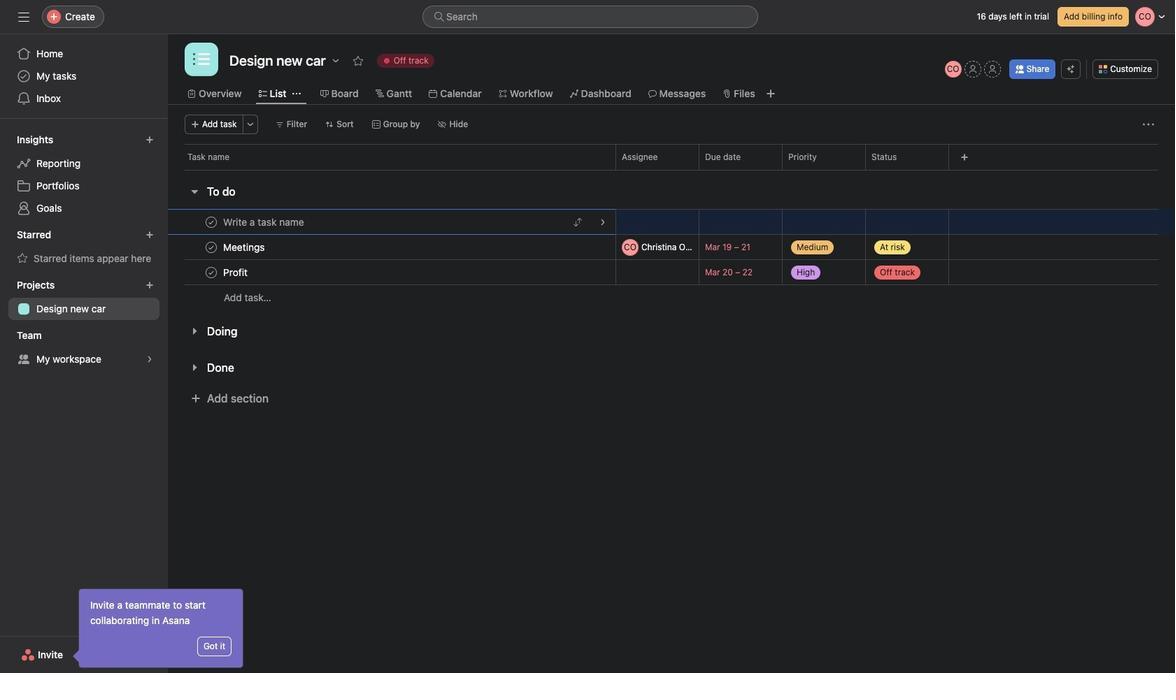 Task type: vqa. For each thing, say whether or not it's contained in the screenshot.
3rd Kendall
no



Task type: locate. For each thing, give the bounding box(es) containing it.
details image for move tasks between sections image
[[599, 243, 607, 251]]

2 vertical spatial mark complete checkbox
[[203, 264, 220, 281]]

1 horizontal spatial more actions image
[[1143, 119, 1154, 130]]

tab actions image
[[292, 90, 301, 98]]

manage project members image
[[945, 61, 962, 78]]

2 mark complete checkbox from the top
[[203, 239, 220, 256]]

Task name text field
[[220, 240, 269, 254]]

row
[[168, 144, 1175, 170], [185, 169, 1158, 171], [168, 209, 1175, 235], [168, 234, 1175, 260], [168, 260, 1175, 285], [168, 285, 1175, 311]]

mark complete image for task name text field
[[203, 239, 220, 256]]

expand task list for this group image
[[189, 326, 200, 337]]

details image right move tasks between sections icon
[[599, 218, 607, 226]]

tooltip
[[75, 590, 243, 668]]

mark complete image
[[203, 214, 220, 230], [203, 239, 220, 256], [203, 264, 220, 281]]

details image right move tasks between sections image
[[599, 243, 607, 251]]

1 mark complete checkbox from the top
[[203, 214, 220, 230]]

1 mark complete image from the top
[[203, 214, 220, 230]]

1 vertical spatial mark complete image
[[203, 239, 220, 256]]

1 details image from the top
[[599, 218, 607, 226]]

mark complete image inside meetings cell
[[203, 239, 220, 256]]

header to do tree grid
[[168, 209, 1175, 311]]

2 mark complete image from the top
[[203, 239, 220, 256]]

Mark complete checkbox
[[203, 214, 220, 230], [203, 239, 220, 256], [203, 264, 220, 281]]

Task name text field
[[220, 215, 308, 229], [220, 265, 252, 279]]

2 task name text field from the top
[[220, 265, 252, 279]]

0 vertical spatial mark complete checkbox
[[203, 214, 220, 230]]

collapse task list for this group image
[[189, 186, 200, 197]]

cell
[[168, 209, 616, 235]]

mark complete checkbox inside meetings cell
[[203, 239, 220, 256]]

1 vertical spatial task name text field
[[220, 265, 252, 279]]

task name text field down task name text field
[[220, 265, 252, 279]]

task name text field inside profit cell
[[220, 265, 252, 279]]

3 mark complete checkbox from the top
[[203, 264, 220, 281]]

0 vertical spatial details image
[[599, 218, 607, 226]]

hide sidebar image
[[18, 11, 29, 22]]

add to starred image
[[352, 55, 364, 66]]

global element
[[0, 34, 168, 118]]

1 vertical spatial mark complete checkbox
[[203, 239, 220, 256]]

list box
[[423, 6, 758, 28]]

new project or portfolio image
[[146, 281, 154, 290]]

mark complete checkbox inside profit cell
[[203, 264, 220, 281]]

new insights image
[[146, 136, 154, 144]]

3 mark complete image from the top
[[203, 264, 220, 281]]

task name text field up task name text field
[[220, 215, 308, 229]]

1 task name text field from the top
[[220, 215, 308, 229]]

2 vertical spatial mark complete image
[[203, 264, 220, 281]]

insights element
[[0, 127, 168, 222]]

1 vertical spatial details image
[[599, 243, 607, 251]]

add tab image
[[765, 88, 776, 99]]

see details, my workspace image
[[146, 355, 154, 364]]

mark complete image inside profit cell
[[203, 264, 220, 281]]

0 vertical spatial mark complete image
[[203, 214, 220, 230]]

task name text field for mark complete option inside the profit cell
[[220, 265, 252, 279]]

details image
[[599, 218, 607, 226], [599, 243, 607, 251]]

more actions image
[[1143, 119, 1154, 130], [246, 120, 254, 129]]

0 vertical spatial task name text field
[[220, 215, 308, 229]]

move tasks between sections image
[[574, 218, 582, 226]]

2 details image from the top
[[599, 243, 607, 251]]



Task type: describe. For each thing, give the bounding box(es) containing it.
add field image
[[960, 153, 969, 162]]

details image for move tasks between sections icon
[[599, 218, 607, 226]]

task name text field for 1st mark complete option from the top
[[220, 215, 308, 229]]

profit cell
[[168, 260, 616, 285]]

starred element
[[0, 222, 168, 273]]

mark complete checkbox for meetings cell
[[203, 239, 220, 256]]

teams element
[[0, 323, 168, 374]]

list image
[[193, 51, 210, 68]]

move tasks between sections image
[[574, 243, 582, 251]]

0 horizontal spatial more actions image
[[246, 120, 254, 129]]

mark complete checkbox for profit cell
[[203, 264, 220, 281]]

expand task list for this group image
[[189, 362, 200, 374]]

mark complete image for task name text box inside profit cell
[[203, 264, 220, 281]]

meetings cell
[[168, 234, 616, 260]]

projects element
[[0, 273, 168, 323]]

mark complete image for task name text box associated with 1st mark complete option from the top
[[203, 214, 220, 230]]

ask ai image
[[1067, 65, 1075, 73]]

add items to starred image
[[146, 231, 154, 239]]



